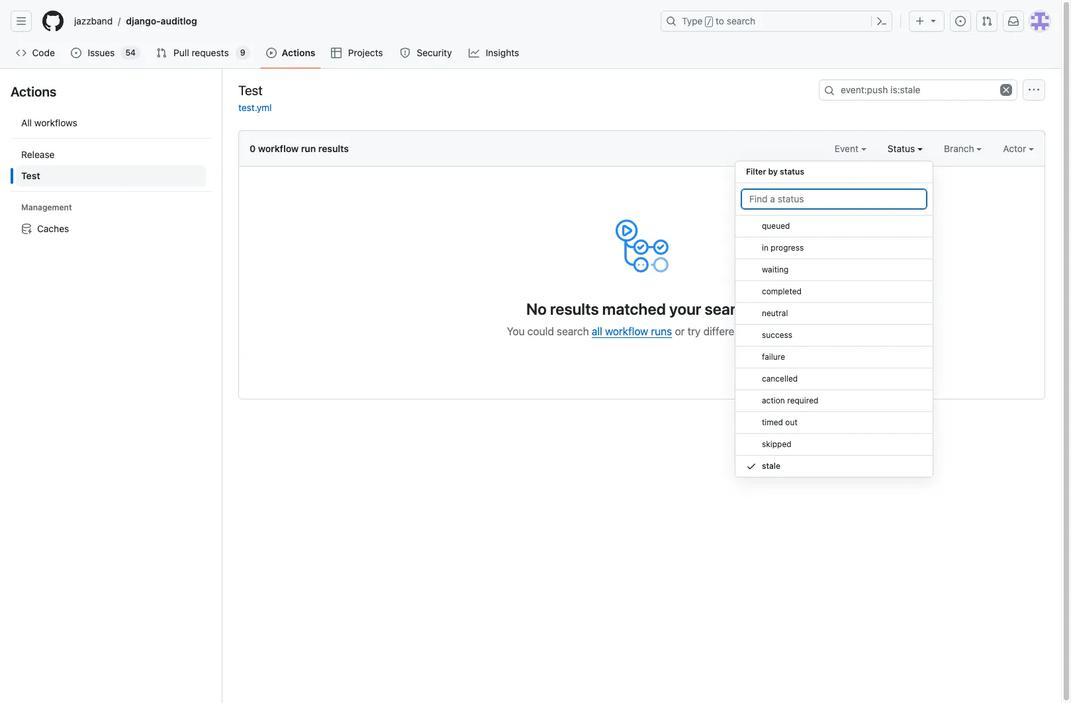 Task type: vqa. For each thing, say whether or not it's contained in the screenshot.
sidebar collapse 'image'
no



Task type: describe. For each thing, give the bounding box(es) containing it.
projects
[[348, 47, 383, 58]]

test link
[[16, 166, 206, 187]]

jazzband link
[[69, 11, 118, 32]]

status
[[780, 167, 804, 177]]

security link
[[395, 43, 458, 63]]

insights link
[[464, 43, 526, 63]]

command palette image
[[877, 16, 887, 26]]

0 vertical spatial results
[[318, 143, 349, 154]]

caches link
[[16, 218, 206, 240]]

security
[[417, 47, 452, 58]]

filter by status
[[746, 167, 804, 177]]

0
[[250, 143, 256, 154]]

timed
[[762, 418, 783, 428]]

1 vertical spatial results
[[550, 300, 599, 318]]

waiting
[[762, 265, 789, 275]]

shield image
[[400, 48, 411, 58]]

runs
[[651, 326, 672, 338]]

clear filters image
[[1000, 84, 1012, 96]]

release
[[21, 149, 55, 160]]

all
[[21, 117, 32, 128]]

caches
[[37, 223, 69, 234]]

waiting link
[[736, 260, 933, 281]]

filter workflows element
[[16, 144, 206, 187]]

show workflow options image
[[1029, 85, 1039, 95]]

actions link
[[261, 43, 321, 63]]

workflows
[[34, 117, 77, 128]]

no
[[526, 300, 547, 318]]

different
[[704, 326, 744, 338]]

in
[[762, 243, 769, 253]]

0 horizontal spatial search
[[557, 326, 589, 338]]

table image
[[331, 48, 342, 58]]

completed
[[762, 287, 802, 297]]

1 horizontal spatial actions
[[282, 47, 315, 58]]

triangle down image
[[928, 15, 939, 26]]

pull requests
[[174, 47, 229, 58]]

skipped
[[762, 440, 792, 450]]

/ for jazzband
[[118, 16, 121, 27]]

timed out
[[762, 418, 798, 428]]

no results matched your search.
[[526, 300, 758, 318]]

you could search all workflow runs or try different filters.
[[507, 326, 777, 338]]

progress
[[771, 243, 804, 253]]

release link
[[16, 144, 206, 166]]

code link
[[11, 43, 60, 63]]

type / to search
[[682, 15, 756, 26]]

jazzband
[[74, 15, 113, 26]]

queued
[[762, 221, 790, 231]]

1 horizontal spatial search
[[727, 15, 756, 26]]

action required
[[762, 396, 819, 406]]

pull
[[174, 47, 189, 58]]

required
[[787, 396, 819, 406]]

success
[[762, 330, 793, 340]]

notifications image
[[1008, 16, 1019, 26]]

list containing all workflows
[[11, 107, 211, 245]]

branch
[[944, 143, 977, 154]]

skipped link
[[736, 434, 933, 456]]

event
[[835, 143, 861, 154]]

projects link
[[326, 43, 389, 63]]

action required link
[[736, 391, 933, 412]]

0 workflow run results
[[250, 143, 349, 154]]

your
[[669, 300, 701, 318]]

try
[[688, 326, 701, 338]]

out
[[785, 418, 798, 428]]

stale link
[[736, 456, 933, 478]]

search image
[[824, 85, 835, 96]]



Task type: locate. For each thing, give the bounding box(es) containing it.
menu
[[735, 156, 934, 489]]

menu containing filter by status
[[735, 156, 934, 489]]

you
[[507, 326, 525, 338]]

type
[[682, 15, 703, 26]]

play image
[[266, 48, 277, 58]]

issue opened image left 'issues'
[[71, 48, 82, 58]]

neutral
[[762, 309, 788, 318]]

list containing jazzband
[[69, 11, 653, 32]]

jazzband / django-auditlog
[[74, 15, 197, 27]]

1 horizontal spatial results
[[550, 300, 599, 318]]

requests
[[192, 47, 229, 58]]

matched
[[602, 300, 666, 318]]

1 horizontal spatial issue opened image
[[955, 16, 966, 26]]

results
[[318, 143, 349, 154], [550, 300, 599, 318]]

could
[[528, 326, 554, 338]]

actions right play image
[[282, 47, 315, 58]]

by
[[768, 167, 778, 177]]

issues
[[88, 47, 115, 58]]

1 horizontal spatial workflow
[[605, 326, 648, 338]]

results up all
[[550, 300, 599, 318]]

0 vertical spatial list
[[69, 11, 653, 32]]

test inside filter workflows element
[[21, 170, 40, 181]]

or
[[675, 326, 685, 338]]

django-
[[126, 15, 161, 26]]

code image
[[16, 48, 26, 58]]

all workflows
[[21, 117, 77, 128]]

search.
[[705, 300, 758, 318]]

list
[[69, 11, 653, 32], [11, 107, 211, 245]]

in progress
[[762, 243, 804, 253]]

test.yml
[[238, 102, 272, 113]]

insights
[[486, 47, 519, 58]]

0 vertical spatial issue opened image
[[955, 16, 966, 26]]

cancelled
[[762, 374, 798, 384]]

test.yml link
[[238, 102, 272, 113]]

failure
[[762, 352, 785, 362]]

actor
[[1003, 143, 1029, 154]]

search left all
[[557, 326, 589, 338]]

1 vertical spatial list
[[11, 107, 211, 245]]

action
[[762, 396, 785, 406]]

1 vertical spatial issue opened image
[[71, 48, 82, 58]]

actions up all
[[11, 84, 56, 99]]

all workflow runs link
[[592, 326, 672, 338]]

0 horizontal spatial actions
[[11, 84, 56, 99]]

/ left to
[[707, 17, 712, 26]]

/ inside the jazzband / django-auditlog
[[118, 16, 121, 27]]

/ for type
[[707, 17, 712, 26]]

filter
[[746, 167, 766, 177]]

issue opened image for git pull request image
[[71, 48, 82, 58]]

0 vertical spatial actions
[[282, 47, 315, 58]]

workflow down matched
[[605, 326, 648, 338]]

stale
[[762, 461, 781, 471]]

/
[[118, 16, 121, 27], [707, 17, 712, 26]]

0 horizontal spatial /
[[118, 16, 121, 27]]

1 horizontal spatial test
[[238, 82, 263, 98]]

None search field
[[819, 79, 1018, 101]]

Find a status text field
[[741, 189, 928, 210]]

filters.
[[747, 326, 777, 338]]

test up the test.yml link in the left of the page
[[238, 82, 263, 98]]

0 vertical spatial workflow
[[258, 143, 299, 154]]

/ left the django-
[[118, 16, 121, 27]]

failure link
[[736, 347, 933, 369]]

event button
[[835, 142, 867, 156]]

all
[[592, 326, 602, 338]]

1 vertical spatial workflow
[[605, 326, 648, 338]]

54
[[125, 48, 136, 58]]

0 horizontal spatial test
[[21, 170, 40, 181]]

actor button
[[1003, 142, 1034, 156]]

0 vertical spatial test
[[238, 82, 263, 98]]

neutral link
[[736, 303, 933, 325]]

workflow right 0
[[258, 143, 299, 154]]

management
[[21, 203, 72, 213]]

success link
[[736, 325, 933, 347]]

to
[[716, 15, 724, 26]]

graph image
[[469, 48, 479, 58]]

in progress link
[[736, 238, 933, 260]]

queued link
[[736, 216, 933, 238]]

1 vertical spatial search
[[557, 326, 589, 338]]

plus image
[[915, 16, 926, 26]]

1 horizontal spatial /
[[707, 17, 712, 26]]

check image
[[746, 461, 757, 472]]

0 vertical spatial search
[[727, 15, 756, 26]]

completed link
[[736, 281, 933, 303]]

homepage image
[[42, 11, 64, 32]]

auditlog
[[161, 15, 197, 26]]

1 vertical spatial actions
[[11, 84, 56, 99]]

results right run
[[318, 143, 349, 154]]

run
[[301, 143, 316, 154]]

django-auditlog link
[[121, 11, 202, 32]]

test down release at the left
[[21, 170, 40, 181]]

all workflows link
[[16, 113, 206, 134]]

status button
[[888, 142, 923, 156]]

/ inside type / to search
[[707, 17, 712, 26]]

test
[[238, 82, 263, 98], [21, 170, 40, 181]]

1 vertical spatial test
[[21, 170, 40, 181]]

issue opened image left git pull request icon
[[955, 16, 966, 26]]

issue opened image
[[955, 16, 966, 26], [71, 48, 82, 58]]

timed out link
[[736, 412, 933, 434]]

search
[[727, 15, 756, 26], [557, 326, 589, 338]]

0 horizontal spatial issue opened image
[[71, 48, 82, 58]]

actions
[[282, 47, 315, 58], [11, 84, 56, 99]]

issue opened image for git pull request icon
[[955, 16, 966, 26]]

git pull request image
[[982, 16, 992, 26]]

git pull request image
[[156, 48, 167, 58]]

github actions image
[[615, 220, 668, 273]]

cancelled link
[[736, 369, 933, 391]]

code
[[32, 47, 55, 58]]

0 horizontal spatial workflow
[[258, 143, 299, 154]]

0 horizontal spatial results
[[318, 143, 349, 154]]

9
[[240, 48, 245, 58]]

workflow
[[258, 143, 299, 154], [605, 326, 648, 338]]

search right to
[[727, 15, 756, 26]]

status
[[888, 143, 918, 154]]



